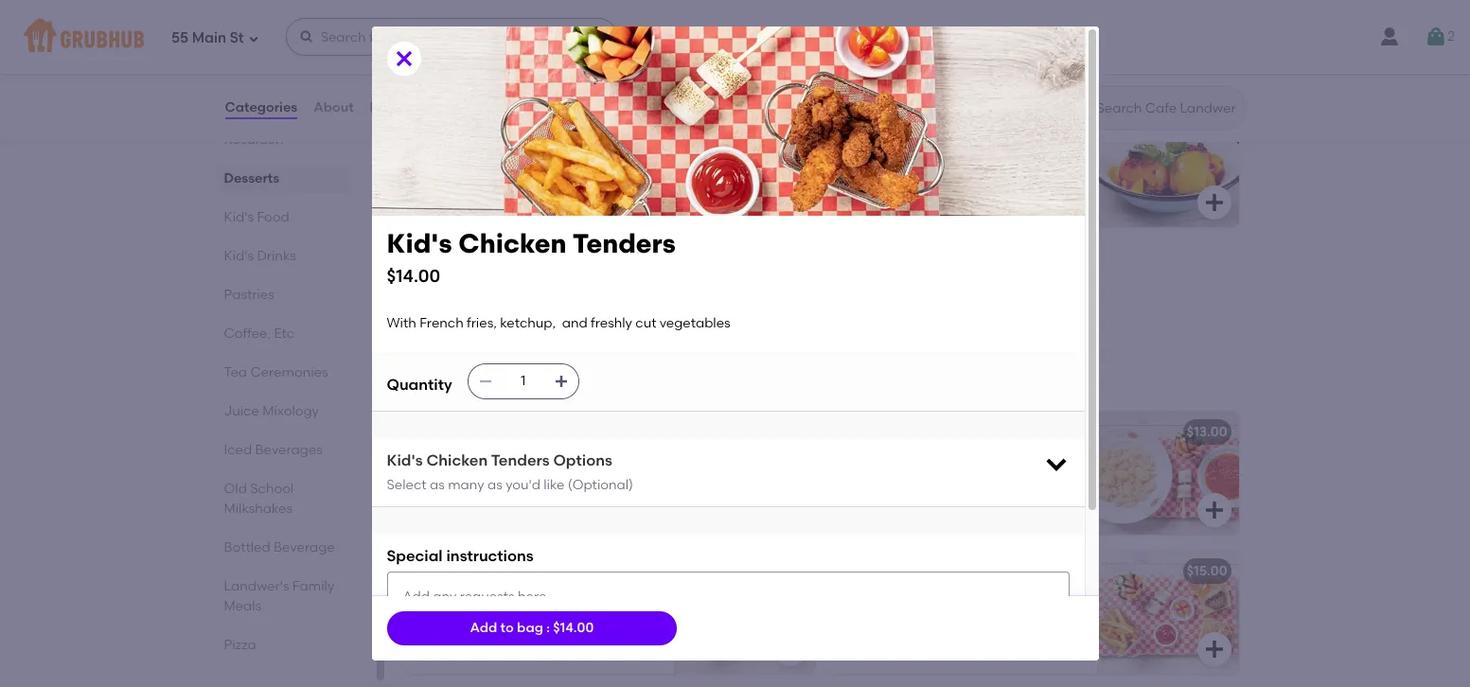 Task type: locate. For each thing, give the bounding box(es) containing it.
0 vertical spatial pizza
[[452, 424, 486, 440]]

0 horizontal spatial food
[[257, 209, 289, 225]]

1 horizontal spatial $13.00
[[1187, 424, 1228, 440]]

0 horizontal spatial as
[[430, 477, 445, 493]]

$15.00
[[1187, 563, 1228, 579]]

pizza
[[452, 424, 486, 440], [224, 637, 256, 653]]

mozzarella
[[527, 451, 596, 467]]

of inside "mango sorbet with an array of berries"
[[1021, 143, 1034, 159]]

kid's drinks
[[224, 248, 296, 264]]

ketchup, inside with french fries, ketchup,  and freshly cut vegetables
[[530, 590, 586, 606]]

2 horizontal spatial with
[[881, 451, 911, 467]]

1 mango from the top
[[841, 116, 887, 133]]

tenders up add to bag : $14.00
[[508, 563, 559, 579]]

kid's food up 'kid's drinks'
[[224, 209, 289, 225]]

0 vertical spatial cut
[[636, 315, 657, 331]]

of up butter,
[[958, 451, 970, 467]]

2 vertical spatial freshly
[[417, 609, 459, 625]]

ketchup, up :
[[530, 590, 586, 606]]

cut inside with french fries, ketchup,  and freshly cut vegetables
[[462, 609, 483, 625]]

2 button
[[1425, 20, 1455, 54]]

cut
[[636, 315, 657, 331], [462, 470, 483, 486], [462, 609, 483, 625]]

with down cream,
[[889, 489, 916, 506]]

4 pieces of waffle with chocolate + vanilla ice cream, chocolate syrup, whipped cream, strawberry
[[417, 143, 642, 198]]

sauce left &
[[470, 451, 510, 467]]

dessert
[[417, 116, 466, 133]]

ketchup, up input item quantity number field
[[500, 315, 556, 331]]

0 vertical spatial cream,
[[486, 162, 531, 179]]

1 horizontal spatial kid's food
[[402, 367, 506, 391]]

freshly down the tomato
[[417, 470, 459, 486]]

2 horizontal spatial of
[[1021, 143, 1034, 159]]

svg image
[[1425, 26, 1448, 48], [299, 29, 314, 45], [392, 47, 415, 70], [779, 191, 802, 214], [1203, 191, 1226, 214], [478, 374, 493, 389], [1203, 638, 1226, 661]]

$13.00 for pasta with sauce of your choice: tomato, cream, butter, oil, rosé served with vegetables
[[1187, 424, 1228, 440]]

1 vertical spatial french
[[450, 590, 494, 606]]

0 horizontal spatial fries,
[[467, 315, 497, 331]]

Input item quantity number field
[[503, 365, 544, 399]]

french down ice at the top of the page
[[420, 315, 464, 331]]

pizza up the tomato
[[452, 424, 486, 440]]

$9.00
[[1193, 116, 1228, 133]]

as
[[430, 477, 445, 493], [488, 477, 503, 493]]

0 horizontal spatial of
[[473, 143, 485, 159]]

chicken inside kid's chicken tenders $14.00
[[459, 227, 567, 259]]

desserts
[[402, 60, 487, 83], [224, 170, 279, 187]]

2 vertical spatial cut
[[462, 609, 483, 625]]

bottled beverage
[[224, 540, 335, 556]]

with inside pasta with sauce of your choice: tomato, cream, butter, oil, rosé served with vegetables
[[881, 451, 911, 467]]

0 vertical spatial with
[[387, 315, 416, 331]]

cut inside tomato sauce & mozzarella with freshly cut vegetables
[[462, 470, 483, 486]]

$14.00 down the whipped
[[387, 265, 441, 287]]

0 vertical spatial $14.00
[[387, 265, 441, 287]]

bottled
[[224, 540, 271, 556]]

freshly left add
[[417, 609, 459, 625]]

with up (optional)
[[599, 451, 626, 467]]

fries,
[[467, 315, 497, 331], [497, 590, 527, 606]]

vegetables
[[660, 315, 731, 331], [486, 470, 557, 486], [486, 609, 557, 625]]

2 as from the left
[[488, 477, 503, 493]]

with
[[533, 143, 560, 159], [934, 143, 961, 159], [599, 451, 626, 467], [889, 489, 916, 506]]

etc
[[274, 326, 295, 342]]

2 vertical spatial $14.00
[[553, 620, 594, 636]]

tenders up you'd
[[491, 452, 550, 470]]

kid's pizza image
[[673, 412, 815, 535]]

pasta up cream,
[[876, 424, 914, 440]]

sauce
[[470, 451, 510, 467], [914, 451, 955, 467]]

1 vertical spatial cream,
[[476, 182, 522, 198]]

with up chocolate
[[533, 143, 560, 159]]

1 vertical spatial food
[[456, 367, 506, 391]]

vegetables
[[919, 489, 991, 506]]

vegetables inside with french fries, ketchup,  and freshly cut vegetables
[[486, 609, 557, 625]]

1 horizontal spatial fries,
[[497, 590, 527, 606]]

with down special
[[417, 590, 447, 606]]

your
[[973, 451, 1001, 467]]

1 horizontal spatial with
[[417, 590, 447, 606]]

2 vertical spatial vegetables
[[486, 609, 557, 625]]

kid's food
[[224, 209, 289, 225], [402, 367, 506, 391]]

cream, down ice
[[476, 182, 522, 198]]

mango perfume (v) image
[[1097, 104, 1239, 227]]

and down "scoop)"
[[562, 315, 588, 331]]

kid's drinks tab
[[224, 246, 342, 266]]

0 vertical spatial food
[[257, 209, 289, 225]]

landwer's
[[224, 579, 289, 595]]

add
[[470, 620, 497, 636]]

0 vertical spatial chicken
[[459, 227, 567, 259]]

cream,
[[486, 162, 531, 179], [476, 182, 522, 198]]

cream, right ice
[[486, 162, 531, 179]]

1 horizontal spatial sauce
[[914, 451, 955, 467]]

chicken
[[459, 227, 567, 259], [426, 452, 488, 470], [452, 563, 505, 579]]

fries, up to
[[497, 590, 527, 606]]

:
[[547, 620, 550, 636]]

$14.00 inside kid's chicken tenders $14.00
[[387, 265, 441, 287]]

chocolate
[[563, 143, 631, 159]]

1 sauce from the left
[[470, 451, 510, 467]]

1 vertical spatial with
[[881, 451, 911, 467]]

bottled beverage tab
[[224, 538, 342, 558]]

kid's pasta
[[841, 424, 914, 440]]

as down the tomato
[[430, 477, 445, 493]]

1 vertical spatial vegetables
[[486, 470, 557, 486]]

reviews
[[370, 99, 423, 115]]

sauce up cream,
[[914, 451, 955, 467]]

0 vertical spatial pasta
[[876, 424, 914, 440]]

food up drinks at top left
[[257, 209, 289, 225]]

tenders for kid's chicken tenders
[[573, 227, 676, 259]]

kid's chicken tenders $14.00
[[387, 227, 676, 287]]

tenders
[[573, 227, 676, 259], [491, 452, 550, 470], [508, 563, 559, 579]]

$13.00 for tomato sauce & mozzarella with freshly cut vegetables
[[763, 424, 803, 440]]

with up cream,
[[881, 451, 911, 467]]

pasta up tomato,
[[841, 451, 878, 467]]

french
[[420, 315, 464, 331], [450, 590, 494, 606]]

milkshakes
[[224, 501, 293, 517]]

waffle
[[469, 116, 512, 133], [489, 143, 530, 159]]

many
[[448, 477, 484, 493]]

served
[[841, 489, 886, 506]]

freshly inside tomato sauce & mozzarella with freshly cut vegetables
[[417, 470, 459, 486]]

tea
[[224, 365, 247, 381]]

food up kid's pizza
[[456, 367, 506, 391]]

mango
[[841, 116, 887, 133], [841, 143, 886, 159]]

2 horizontal spatial $14.00
[[763, 563, 803, 579]]

desserts down rosalach
[[224, 170, 279, 187]]

0 vertical spatial desserts
[[402, 60, 487, 83]]

mango inside "mango sorbet with an array of berries"
[[841, 143, 886, 159]]

tenders inside kid's chicken tenders $14.00
[[573, 227, 676, 259]]

desserts up the 'dessert'
[[402, 60, 487, 83]]

whipped
[[417, 182, 473, 198]]

1 horizontal spatial and
[[589, 590, 615, 606]]

1 vertical spatial pasta
[[841, 451, 878, 467]]

2 $13.00 from the left
[[1187, 424, 1228, 440]]

and up add to bag : $14.00
[[589, 590, 615, 606]]

1 vertical spatial freshly
[[417, 470, 459, 486]]

with up quantity
[[387, 315, 416, 331]]

1 horizontal spatial of
[[958, 451, 970, 467]]

waffle right the 'dessert'
[[469, 116, 512, 133]]

berries
[[841, 162, 885, 179]]

freshly down "scoop)"
[[591, 315, 632, 331]]

0 vertical spatial mango
[[841, 116, 887, 133]]

0 horizontal spatial desserts
[[224, 170, 279, 187]]

special
[[387, 547, 443, 565]]

beverages
[[255, 442, 323, 458]]

1 vertical spatial ketchup,
[[530, 590, 586, 606]]

sauce inside tomato sauce & mozzarella with freshly cut vegetables
[[470, 451, 510, 467]]

of right array
[[1021, 143, 1034, 159]]

$14.00 left kid's
[[763, 563, 803, 579]]

0 horizontal spatial sauce
[[470, 451, 510, 467]]

with inside "mango sorbet with an array of berries"
[[934, 143, 961, 159]]

0 horizontal spatial kid's food
[[224, 209, 289, 225]]

chicken for kid's chicken tenders
[[459, 227, 567, 259]]

&
[[513, 451, 523, 467]]

1 vertical spatial fries,
[[497, 590, 527, 606]]

2 vertical spatial with
[[417, 590, 447, 606]]

old
[[224, 481, 247, 497]]

$14.00 right :
[[553, 620, 594, 636]]

1 $13.00 from the left
[[763, 424, 803, 440]]

0 vertical spatial freshly
[[591, 315, 632, 331]]

4
[[417, 143, 425, 159]]

0 vertical spatial with french fries, ketchup,  and freshly cut vegetables
[[387, 315, 731, 331]]

freshly
[[591, 315, 632, 331], [417, 470, 459, 486], [417, 609, 459, 625]]

ice
[[417, 256, 437, 272]]

kid's
[[224, 209, 254, 225], [387, 227, 452, 259], [224, 248, 254, 264], [402, 367, 451, 391], [417, 424, 448, 440], [841, 424, 873, 440], [387, 452, 423, 470], [417, 563, 448, 579]]

0 horizontal spatial and
[[562, 315, 588, 331]]

1 vertical spatial tenders
[[491, 452, 550, 470]]

desserts inside tab
[[224, 170, 279, 187]]

0 vertical spatial tenders
[[573, 227, 676, 259]]

vegetables for chicken
[[486, 609, 557, 625]]

with left 'an'
[[934, 143, 961, 159]]

1 vertical spatial with french fries, ketchup,  and freshly cut vegetables
[[417, 590, 615, 625]]

0 horizontal spatial pizza
[[224, 637, 256, 653]]

0 horizontal spatial $14.00
[[387, 265, 441, 287]]

1 vertical spatial waffle
[[489, 143, 530, 159]]

0 horizontal spatial $13.00
[[763, 424, 803, 440]]

1 horizontal spatial food
[[456, 367, 506, 391]]

0 vertical spatial fries,
[[467, 315, 497, 331]]

1 vertical spatial $14.00
[[763, 563, 803, 579]]

waffle inside 4 pieces of waffle with chocolate + vanilla ice cream, chocolate syrup, whipped cream, strawberry
[[489, 143, 530, 159]]

kid's food up kid's pizza
[[402, 367, 506, 391]]

1 vertical spatial chicken
[[426, 452, 488, 470]]

waffle down dessert waffle
[[489, 143, 530, 159]]

1 vertical spatial mango
[[841, 143, 886, 159]]

1 vertical spatial desserts
[[224, 170, 279, 187]]

ice
[[463, 162, 482, 179]]

fries, down cream
[[467, 315, 497, 331]]

fries, inside with french fries, ketchup,  and freshly cut vegetables
[[497, 590, 527, 606]]

tenders inside kid's chicken tenders options select as many as you'd like (optional)
[[491, 452, 550, 470]]

landwer's family meals tab
[[224, 577, 342, 616]]

0 vertical spatial and
[[562, 315, 588, 331]]

1 horizontal spatial $14.00
[[553, 620, 594, 636]]

rosalach tab
[[224, 130, 342, 150]]

0 vertical spatial kid's food
[[224, 209, 289, 225]]

vegetables for pizza
[[486, 470, 557, 486]]

chicken inside kid's chicken tenders options select as many as you'd like (optional)
[[426, 452, 488, 470]]

kid's
[[841, 563, 872, 579]]

mango for mango perfume (v)
[[841, 116, 887, 133]]

meals
[[224, 598, 262, 615]]

food inside tab
[[257, 209, 289, 225]]

freshly for chicken
[[417, 609, 459, 625]]

french down kid's chicken tenders at the left
[[450, 590, 494, 606]]

and inside with french fries, ketchup,  and freshly cut vegetables
[[589, 590, 615, 606]]

freshly inside with french fries, ketchup,  and freshly cut vegetables
[[417, 609, 459, 625]]

landwer's family meals
[[224, 579, 334, 615]]

freshly for pizza
[[417, 470, 459, 486]]

of
[[473, 143, 485, 159], [1021, 143, 1034, 159], [958, 451, 970, 467]]

2 mango from the top
[[841, 143, 886, 159]]

of up ice
[[473, 143, 485, 159]]

1 horizontal spatial as
[[488, 477, 503, 493]]

vegetables inside tomato sauce & mozzarella with freshly cut vegetables
[[486, 470, 557, 486]]

pizza down meals
[[224, 637, 256, 653]]

quantity
[[387, 376, 452, 394]]

svg image
[[248, 33, 259, 44], [554, 374, 569, 389], [1043, 451, 1069, 477], [779, 499, 802, 522], [1203, 499, 1226, 522], [779, 638, 802, 661]]

tenders down 'syrup,'
[[573, 227, 676, 259]]

as left you'd
[[488, 477, 503, 493]]

$14.00
[[387, 265, 441, 287], [763, 563, 803, 579], [553, 620, 594, 636]]

pastries
[[224, 287, 274, 303]]

1 vertical spatial pizza
[[224, 637, 256, 653]]

1 vertical spatial cut
[[462, 470, 483, 486]]

2 sauce from the left
[[914, 451, 955, 467]]

1 vertical spatial and
[[589, 590, 615, 606]]



Task type: vqa. For each thing, say whether or not it's contained in the screenshot.
Indian
no



Task type: describe. For each thing, give the bounding box(es) containing it.
1 as from the left
[[430, 477, 445, 493]]

coffee, etc tab
[[224, 324, 342, 344]]

tomato sauce & mozzarella with freshly cut vegetables
[[417, 451, 626, 486]]

chicken for kid's chicken tenders options
[[426, 452, 488, 470]]

perfume
[[890, 116, 945, 133]]

kid's food inside tab
[[224, 209, 289, 225]]

mango for mango sorbet with an array of berries
[[841, 143, 886, 159]]

cream,
[[897, 470, 945, 486]]

sliders
[[875, 563, 918, 579]]

kid's food tab
[[224, 207, 342, 227]]

family
[[292, 579, 334, 595]]

pastries tab
[[224, 285, 342, 305]]

dessert waffle image
[[673, 104, 815, 227]]

tea ceremonies
[[224, 365, 328, 381]]

french inside with french fries, ketchup,  and freshly cut vegetables
[[450, 590, 494, 606]]

search icon image
[[1067, 97, 1089, 119]]

an
[[964, 143, 981, 159]]

iced beverages
[[224, 442, 323, 458]]

pasta inside pasta with sauce of your choice: tomato, cream, butter, oil, rosé served with vegetables
[[841, 451, 878, 467]]

juice
[[224, 403, 259, 419]]

tomato
[[417, 451, 467, 467]]

pizza inside tab
[[224, 637, 256, 653]]

$12.00
[[763, 116, 803, 133]]

bag
[[517, 620, 543, 636]]

0 vertical spatial waffle
[[469, 116, 512, 133]]

sorbet
[[890, 143, 931, 159]]

chocolate
[[534, 162, 599, 179]]

(optional)
[[568, 477, 634, 493]]

sauce inside pasta with sauce of your choice: tomato, cream, butter, oil, rosé served with vegetables
[[914, 451, 955, 467]]

kid's pizza
[[417, 424, 486, 440]]

1 horizontal spatial desserts
[[402, 60, 487, 83]]

categories
[[225, 99, 297, 115]]

+
[[635, 143, 642, 159]]

desserts tab
[[224, 169, 342, 188]]

drinks
[[257, 248, 296, 264]]

butter,
[[949, 470, 991, 486]]

0 vertical spatial french
[[420, 315, 464, 331]]

coffee,
[[224, 326, 271, 342]]

cut for pizza
[[462, 470, 483, 486]]

2
[[1448, 28, 1455, 44]]

kid's sliders image
[[1097, 551, 1239, 674]]

ceremonies
[[250, 365, 328, 381]]

oil,
[[994, 470, 1015, 486]]

vanilla
[[417, 162, 460, 179]]

scoop)
[[567, 256, 613, 272]]

1 vertical spatial kid's food
[[402, 367, 506, 391]]

instructions
[[446, 547, 534, 565]]

choice:
[[1005, 451, 1054, 467]]

55
[[171, 29, 188, 46]]

rosalach
[[224, 132, 284, 148]]

main navigation navigation
[[0, 0, 1470, 74]]

kid's chicken tenders options select as many as you'd like (optional)
[[387, 452, 634, 493]]

0 vertical spatial vegetables
[[660, 315, 731, 331]]

options
[[553, 452, 612, 470]]

of inside pasta with sauce of your choice: tomato, cream, butter, oil, rosé served with vegetables
[[958, 451, 970, 467]]

with inside pasta with sauce of your choice: tomato, cream, butter, oil, rosé served with vegetables
[[889, 489, 916, 506]]

st
[[230, 29, 244, 46]]

mango sorbet with an array of berries
[[841, 143, 1034, 179]]

mixology
[[262, 403, 319, 419]]

categories button
[[224, 74, 298, 142]]

pieces
[[428, 143, 470, 159]]

55 main st
[[171, 29, 244, 46]]

strawberry
[[525, 182, 594, 198]]

Search Cafe Landwer search field
[[1095, 99, 1240, 117]]

iced beverages tab
[[224, 440, 342, 460]]

reviews button
[[369, 74, 424, 142]]

kid's chicken tenders image
[[673, 551, 815, 674]]

(v)
[[948, 116, 967, 133]]

ice cream scoop (two scoop)
[[417, 256, 613, 272]]

2 vertical spatial tenders
[[508, 563, 559, 579]]

svg image inside 2 button
[[1425, 26, 1448, 48]]

cut for chicken
[[462, 609, 483, 625]]

1 horizontal spatial pizza
[[452, 424, 486, 440]]

with inside tomato sauce & mozzarella with freshly cut vegetables
[[599, 451, 626, 467]]

kid's sliders
[[841, 563, 918, 579]]

kid's inside kid's chicken tenders $14.00
[[387, 227, 452, 259]]

kid's chicken tenders
[[417, 563, 559, 579]]

array
[[984, 143, 1018, 159]]

tenders for kid's chicken tenders options
[[491, 452, 550, 470]]

0 horizontal spatial with
[[387, 315, 416, 331]]

special instructions
[[387, 547, 534, 565]]

of inside 4 pieces of waffle with chocolate + vanilla ice cream, chocolate syrup, whipped cream, strawberry
[[473, 143, 485, 159]]

syrup,
[[603, 162, 641, 179]]

juice mixology
[[224, 403, 319, 419]]

ice cream scoop (two scoop) button
[[406, 243, 815, 329]]

rosé
[[1018, 470, 1049, 486]]

scoop
[[488, 256, 530, 272]]

tea ceremonies tab
[[224, 363, 342, 383]]

tomato,
[[841, 470, 894, 486]]

like
[[544, 477, 565, 493]]

dessert waffle
[[417, 116, 512, 133]]

school
[[250, 481, 294, 497]]

coffee, etc
[[224, 326, 295, 342]]

old school milkshakes tab
[[224, 479, 342, 519]]

2 vertical spatial chicken
[[452, 563, 505, 579]]

0 vertical spatial ketchup,
[[500, 315, 556, 331]]

iced
[[224, 442, 252, 458]]

pizza tab
[[224, 635, 342, 655]]

(two
[[533, 256, 564, 272]]

with inside 4 pieces of waffle with chocolate + vanilla ice cream, chocolate syrup, whipped cream, strawberry
[[533, 143, 560, 159]]

select
[[387, 477, 427, 493]]

old school milkshakes
[[224, 481, 294, 517]]

you'd
[[506, 477, 541, 493]]

kid's pasta image
[[1097, 412, 1239, 535]]

pasta with sauce of your choice: tomato, cream, butter, oil, rosé served with vegetables
[[841, 451, 1054, 506]]

svg image inside "main navigation" navigation
[[248, 33, 259, 44]]

to
[[500, 620, 514, 636]]

beverage
[[274, 540, 335, 556]]

kid's inside kid's chicken tenders options select as many as you'd like (optional)
[[387, 452, 423, 470]]

about
[[314, 99, 354, 115]]

juice mixology tab
[[224, 401, 342, 421]]

main
[[192, 29, 226, 46]]

cream
[[440, 256, 485, 272]]

add to bag : $14.00
[[470, 620, 594, 636]]



